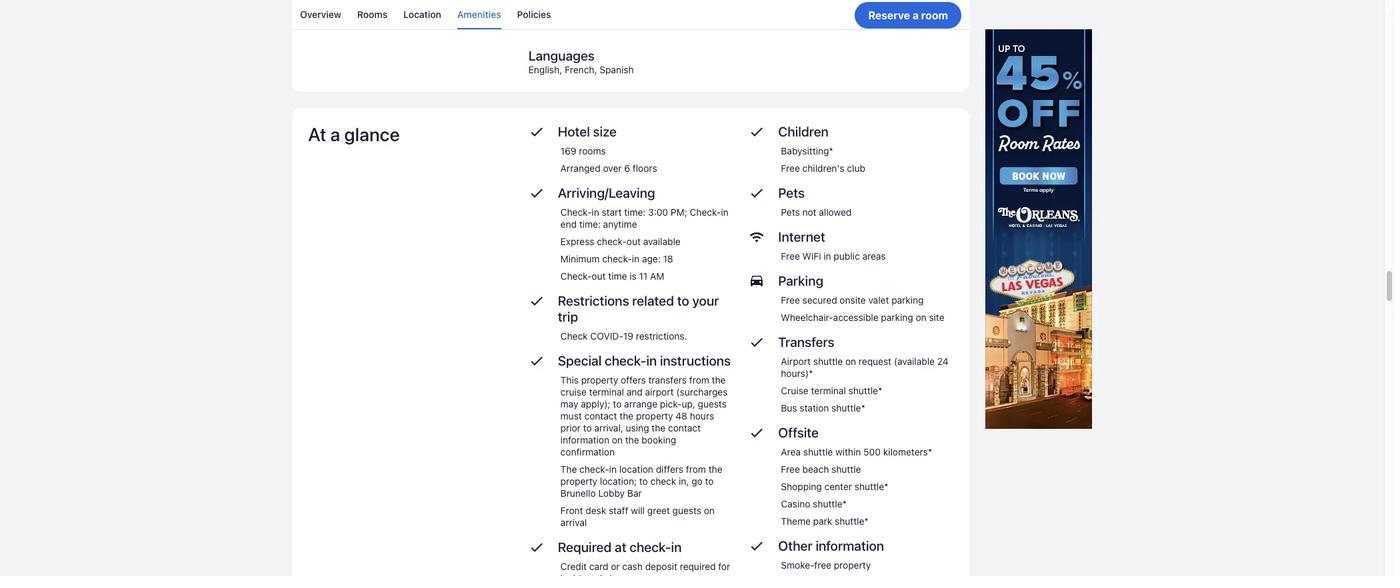 Task type: vqa. For each thing, say whether or not it's contained in the screenshot.
left a
yes



Task type: describe. For each thing, give the bounding box(es) containing it.
restrictions
[[558, 294, 629, 309]]

on right "greet"
[[704, 506, 715, 517]]

airport shuttle on request (available 24 hours)* cruise terminal shuttle* bus station shuttle*
[[781, 356, 949, 414]]

free secured onsite valet parking wheelchair-accessible parking on site
[[781, 295, 945, 324]]

at
[[308, 124, 326, 146]]

hotel
[[558, 124, 590, 140]]

size
[[593, 124, 617, 140]]

check- up credit card or cash deposit required for incidental charges
[[630, 540, 671, 556]]

arrival
[[561, 518, 587, 529]]

on inside airport shuttle on request (available 24 hours)* cruise terminal shuttle* bus station shuttle*
[[846, 356, 856, 368]]

1 vertical spatial contact
[[668, 423, 701, 434]]

the down using
[[625, 435, 639, 446]]

over
[[603, 163, 622, 174]]

1 vertical spatial from
[[686, 464, 706, 476]]

offsite
[[779, 426, 819, 441]]

airport
[[645, 387, 674, 398]]

smoke-free property
[[781, 560, 871, 572]]

for
[[719, 562, 730, 573]]

the up using
[[620, 411, 634, 422]]

floors
[[633, 163, 657, 174]]

overview link
[[300, 0, 341, 29]]

lobby
[[599, 488, 625, 500]]

to right prior
[[583, 423, 592, 434]]

bar
[[628, 488, 642, 500]]

spanish
[[600, 64, 634, 76]]

beach
[[803, 464, 829, 476]]

the up booking
[[652, 423, 666, 434]]

park
[[813, 516, 833, 528]]

on down arrival,
[[612, 435, 623, 446]]

using
[[626, 423, 649, 434]]

staff
[[609, 506, 629, 517]]

parking
[[779, 274, 824, 289]]

a for room
[[913, 9, 919, 21]]

shuttle for hours)*
[[814, 356, 843, 368]]

transfers
[[649, 375, 687, 386]]

in right wifi
[[824, 251, 831, 262]]

in left 'age:'
[[632, 254, 640, 265]]

500
[[864, 447, 881, 458]]

check covid-19 restrictions.
[[561, 331, 687, 342]]

policies
[[517, 9, 551, 20]]

required
[[558, 540, 612, 556]]

check- down anytime
[[597, 236, 627, 248]]

prior
[[561, 423, 581, 434]]

hotel size
[[558, 124, 617, 140]]

theme inside area shuttle within 500 kilometers* free beach shuttle shopping center shuttle* casino shuttle* theme park shuttle*
[[781, 516, 811, 528]]

children
[[779, 124, 829, 140]]

shuttle* up park
[[813, 499, 847, 510]]

amenities link
[[457, 0, 501, 29]]

babysitting*
[[781, 146, 834, 157]]

information inside this property offers transfers from the cruise terminal and airport (surcharges may apply); to arrange pick-up, guests must contact the property 48 hours prior to arrival, using the contact information on the booking confirmation the check-in location differs from the property location; to check in, go to brunello lobby bar front desk staff will greet guests on arrival
[[561, 435, 610, 446]]

amenities
[[457, 9, 501, 20]]

reserve a room
[[869, 9, 948, 21]]

area
[[781, 447, 801, 458]]

express
[[561, 236, 595, 248]]

location
[[619, 464, 654, 476]]

to right "apply);"
[[613, 399, 622, 410]]

pm;
[[671, 207, 687, 218]]

wifi
[[803, 251, 821, 262]]

1 vertical spatial guests
[[673, 506, 702, 517]]

free inside the babysitting* free children's club
[[781, 163, 800, 174]]

babysitting* free children's club
[[781, 146, 866, 174]]

to inside restrictions related to your trip
[[677, 294, 689, 309]]

1 vertical spatial information
[[816, 539, 884, 554]]

1 horizontal spatial out
[[627, 236, 641, 248]]

shopping
[[781, 482, 822, 493]]

rooms link
[[357, 0, 388, 29]]

(available
[[894, 356, 935, 368]]

glance
[[344, 124, 400, 146]]

arrange
[[624, 399, 658, 410]]

free
[[815, 560, 832, 572]]

transfers
[[779, 335, 835, 350]]

48
[[676, 411, 688, 422]]

restrictions.
[[636, 331, 687, 342]]

other
[[779, 539, 813, 554]]

this property offers transfers from the cruise terminal and airport (surcharges may apply); to arrange pick-up, guests must contact the property 48 hours prior to arrival, using the contact information on the booking confirmation the check-in location differs from the property location; to check in, go to brunello lobby bar front desk staff will greet guests on arrival
[[561, 375, 728, 529]]

2 free from the top
[[781, 251, 800, 262]]

overview
[[300, 9, 341, 20]]

apply);
[[581, 399, 611, 410]]

cruise
[[561, 387, 587, 398]]

(surcharges
[[677, 387, 728, 398]]

available
[[643, 236, 681, 248]]

169 rooms arranged over 6 floors
[[561, 146, 657, 174]]

list containing overview
[[292, 0, 970, 29]]

casino
[[781, 499, 811, 510]]

hours)*
[[781, 368, 813, 380]]

cash
[[623, 562, 643, 573]]

front
[[561, 506, 583, 517]]

or
[[611, 562, 620, 573]]

property down arrange
[[636, 411, 673, 422]]

anytime
[[603, 219, 637, 230]]

a for glance
[[330, 124, 340, 146]]

check- up time
[[602, 254, 632, 265]]

pets for pets
[[779, 186, 805, 201]]

terminal inside this property offers transfers from the cruise terminal and airport (surcharges may apply); to arrange pick-up, guests must contact the property 48 hours prior to arrival, using the contact information on the booking confirmation the check-in location differs from the property location; to check in, go to brunello lobby bar front desk staff will greet guests on arrival
[[589, 387, 624, 398]]

1 vertical spatial out
[[592, 271, 606, 282]]

credit
[[561, 562, 587, 573]]

within
[[836, 447, 861, 458]]

must
[[561, 411, 582, 422]]

11
[[639, 271, 648, 282]]

accessible
[[833, 312, 879, 324]]

to right go
[[705, 476, 714, 488]]

shuttle* down 'request'
[[849, 386, 883, 397]]

check-in start time: 3:00 pm; check-in end time: anytime express check-out available minimum check-in age: 18 check-out time is 11 am
[[561, 207, 729, 282]]

terminal inside airport shuttle on request (available 24 hours)* cruise terminal shuttle* bus station shuttle*
[[811, 386, 846, 397]]

this
[[561, 375, 579, 386]]

special
[[558, 354, 602, 369]]

pets for pets not allowed
[[781, 207, 800, 218]]

may
[[561, 399, 579, 410]]

and
[[627, 387, 643, 398]]

free wifi in public areas
[[781, 251, 886, 262]]

property down "other information" at the bottom right of page
[[834, 560, 871, 572]]

shuttle* right center
[[855, 482, 889, 493]]

check
[[651, 476, 677, 488]]



Task type: locate. For each thing, give the bounding box(es) containing it.
pets
[[779, 186, 805, 201], [781, 207, 800, 218]]

covid-
[[591, 331, 624, 342]]

end
[[561, 219, 577, 230]]

in right pm;
[[721, 207, 729, 218]]

shuttle*
[[849, 386, 883, 397], [832, 403, 866, 414], [855, 482, 889, 493], [813, 499, 847, 510], [835, 516, 869, 528]]

free inside free secured onsite valet parking wheelchair-accessible parking on site
[[781, 295, 800, 306]]

wheelchair-
[[781, 312, 833, 324]]

children's
[[803, 163, 845, 174]]

pets left not
[[781, 207, 800, 218]]

pets up not
[[779, 186, 805, 201]]

to down location on the left of the page
[[639, 476, 648, 488]]

shuttle down within
[[832, 464, 861, 476]]

time: up anytime
[[624, 207, 646, 218]]

theme left parties
[[529, 12, 558, 24]]

the up (surcharges
[[712, 375, 726, 386]]

confirmation
[[561, 447, 615, 458]]

property up "apply);"
[[581, 375, 618, 386]]

internet
[[779, 230, 826, 245]]

onsite
[[840, 295, 866, 306]]

0 horizontal spatial terminal
[[589, 387, 624, 398]]

from up (surcharges
[[690, 375, 710, 386]]

0 vertical spatial pets
[[779, 186, 805, 201]]

at a glance
[[308, 124, 400, 146]]

free down babysitting*
[[781, 163, 800, 174]]

check- down minimum
[[561, 271, 592, 282]]

check- inside this property offers transfers from the cruise terminal and airport (surcharges may apply); to arrange pick-up, guests must contact the property 48 hours prior to arrival, using the contact information on the booking confirmation the check-in location differs from the property location; to check in, go to brunello lobby bar front desk staff will greet guests on arrival
[[580, 464, 609, 476]]

check- up end in the top left of the page
[[561, 207, 592, 218]]

your
[[693, 294, 719, 309]]

am
[[650, 271, 665, 282]]

arrival,
[[594, 423, 624, 434]]

booking
[[642, 435, 676, 446]]

free left wifi
[[781, 251, 800, 262]]

1 vertical spatial time:
[[579, 219, 601, 230]]

0 horizontal spatial out
[[592, 271, 606, 282]]

shuttle for beach
[[804, 447, 833, 458]]

4 free from the top
[[781, 464, 800, 476]]

1 vertical spatial shuttle
[[804, 447, 833, 458]]

shuttle down 'transfers'
[[814, 356, 843, 368]]

1 horizontal spatial a
[[913, 9, 919, 21]]

1 vertical spatial theme
[[781, 516, 811, 528]]

reserve a room button
[[855, 2, 962, 28]]

on left 'request'
[[846, 356, 856, 368]]

terminal up station
[[811, 386, 846, 397]]

in up deposit
[[671, 540, 682, 556]]

free down the parking at the right
[[781, 295, 800, 306]]

a left room
[[913, 9, 919, 21]]

0 vertical spatial out
[[627, 236, 641, 248]]

0 horizontal spatial contact
[[585, 411, 617, 422]]

check- right pm;
[[690, 207, 721, 218]]

a
[[913, 9, 919, 21], [330, 124, 340, 146]]

secured
[[803, 295, 837, 306]]

card
[[589, 562, 609, 573]]

desk
[[586, 506, 606, 517]]

the
[[712, 375, 726, 386], [620, 411, 634, 422], [652, 423, 666, 434], [625, 435, 639, 446], [709, 464, 723, 476]]

age:
[[642, 254, 661, 265]]

out down anytime
[[627, 236, 641, 248]]

will
[[631, 506, 645, 517]]

location;
[[600, 476, 637, 488]]

information up smoke-free property
[[816, 539, 884, 554]]

0 horizontal spatial theme
[[529, 12, 558, 24]]

contact down "apply);"
[[585, 411, 617, 422]]

0 vertical spatial theme
[[529, 12, 558, 24]]

minimum
[[561, 254, 600, 265]]

restrictions related to your trip
[[558, 294, 719, 325]]

not
[[803, 207, 817, 218]]

0 vertical spatial parking
[[892, 295, 924, 306]]

169
[[561, 146, 577, 157]]

from
[[690, 375, 710, 386], [686, 464, 706, 476]]

2 vertical spatial shuttle
[[832, 464, 861, 476]]

check-
[[597, 236, 627, 248], [602, 254, 632, 265], [605, 354, 647, 369], [580, 464, 609, 476], [630, 540, 671, 556]]

time: right end in the top left of the page
[[579, 219, 601, 230]]

trip
[[558, 310, 578, 325]]

guests up hours
[[698, 399, 727, 410]]

arranged
[[561, 163, 601, 174]]

a right at
[[330, 124, 340, 146]]

theme down casino
[[781, 516, 811, 528]]

1 vertical spatial parking
[[881, 312, 914, 324]]

out left time
[[592, 271, 606, 282]]

station
[[800, 403, 829, 414]]

shuttle up beach at the right of page
[[804, 447, 833, 458]]

from up go
[[686, 464, 706, 476]]

greet
[[648, 506, 670, 517]]

in inside this property offers transfers from the cruise terminal and airport (surcharges may apply); to arrange pick-up, guests must contact the property 48 hours prior to arrival, using the contact information on the booking confirmation the check-in location differs from the property location; to check in, go to brunello lobby bar front desk staff will greet guests on arrival
[[609, 464, 617, 476]]

pick-
[[660, 399, 682, 410]]

information
[[561, 435, 610, 446], [816, 539, 884, 554]]

rooms
[[579, 146, 606, 157]]

free down area
[[781, 464, 800, 476]]

free inside area shuttle within 500 kilometers* free beach shuttle shopping center shuttle* casino shuttle* theme park shuttle*
[[781, 464, 800, 476]]

1 horizontal spatial information
[[816, 539, 884, 554]]

in up location;
[[609, 464, 617, 476]]

parking down valet
[[881, 312, 914, 324]]

deposit
[[645, 562, 678, 573]]

room
[[922, 9, 948, 21]]

on left site
[[916, 312, 927, 324]]

credit card or cash deposit required for incidental charges
[[561, 562, 730, 577]]

special check-in instructions
[[558, 354, 731, 369]]

start
[[602, 207, 622, 218]]

information up confirmation
[[561, 435, 610, 446]]

shuttle inside airport shuttle on request (available 24 hours)* cruise terminal shuttle* bus station shuttle*
[[814, 356, 843, 368]]

0 vertical spatial time:
[[624, 207, 646, 218]]

kilometers*
[[884, 447, 933, 458]]

parties
[[561, 12, 591, 24]]

contact down the 48
[[668, 423, 701, 434]]

0 vertical spatial from
[[690, 375, 710, 386]]

theme parties
[[529, 12, 591, 24]]

club
[[847, 163, 866, 174]]

request
[[859, 356, 892, 368]]

in left start
[[592, 207, 599, 218]]

guests right "greet"
[[673, 506, 702, 517]]

free
[[781, 163, 800, 174], [781, 251, 800, 262], [781, 295, 800, 306], [781, 464, 800, 476]]

valet
[[869, 295, 889, 306]]

0 horizontal spatial time:
[[579, 219, 601, 230]]

parking right valet
[[892, 295, 924, 306]]

0 horizontal spatial a
[[330, 124, 340, 146]]

the right differs
[[709, 464, 723, 476]]

french,
[[565, 64, 597, 76]]

required at check-in
[[558, 540, 682, 556]]

languages
[[529, 48, 595, 64]]

is
[[630, 271, 637, 282]]

time:
[[624, 207, 646, 218], [579, 219, 601, 230]]

check- down confirmation
[[580, 464, 609, 476]]

location link
[[404, 0, 441, 29]]

property up brunello
[[561, 476, 598, 488]]

a inside button
[[913, 9, 919, 21]]

arriving/leaving
[[558, 186, 655, 201]]

1 vertical spatial pets
[[781, 207, 800, 218]]

0 horizontal spatial information
[[561, 435, 610, 446]]

in up transfers
[[647, 354, 657, 369]]

3 free from the top
[[781, 295, 800, 306]]

terminal
[[811, 386, 846, 397], [589, 387, 624, 398]]

0 vertical spatial information
[[561, 435, 610, 446]]

on
[[916, 312, 927, 324], [846, 356, 856, 368], [612, 435, 623, 446], [704, 506, 715, 517]]

check- up offers
[[605, 354, 647, 369]]

brunello
[[561, 488, 596, 500]]

on inside free secured onsite valet parking wheelchair-accessible parking on site
[[916, 312, 927, 324]]

1 horizontal spatial time:
[[624, 207, 646, 218]]

0 vertical spatial guests
[[698, 399, 727, 410]]

1 horizontal spatial contact
[[668, 423, 701, 434]]

0 vertical spatial a
[[913, 9, 919, 21]]

to left your
[[677, 294, 689, 309]]

allowed
[[819, 207, 852, 218]]

out
[[627, 236, 641, 248], [592, 271, 606, 282]]

shuttle* right station
[[832, 403, 866, 414]]

1 free from the top
[[781, 163, 800, 174]]

0 vertical spatial contact
[[585, 411, 617, 422]]

0 vertical spatial shuttle
[[814, 356, 843, 368]]

6
[[624, 163, 630, 174]]

parking
[[892, 295, 924, 306], [881, 312, 914, 324]]

area shuttle within 500 kilometers* free beach shuttle shopping center shuttle* casino shuttle* theme park shuttle*
[[781, 447, 933, 528]]

in,
[[679, 476, 689, 488]]

1 horizontal spatial terminal
[[811, 386, 846, 397]]

up,
[[682, 399, 696, 410]]

list
[[292, 0, 970, 29]]

time
[[608, 271, 627, 282]]

go
[[692, 476, 703, 488]]

public
[[834, 251, 860, 262]]

shuttle* right park
[[835, 516, 869, 528]]

1 horizontal spatial theme
[[781, 516, 811, 528]]

1 vertical spatial a
[[330, 124, 340, 146]]

related
[[633, 294, 674, 309]]

other information
[[779, 539, 884, 554]]

terminal up "apply);"
[[589, 387, 624, 398]]



